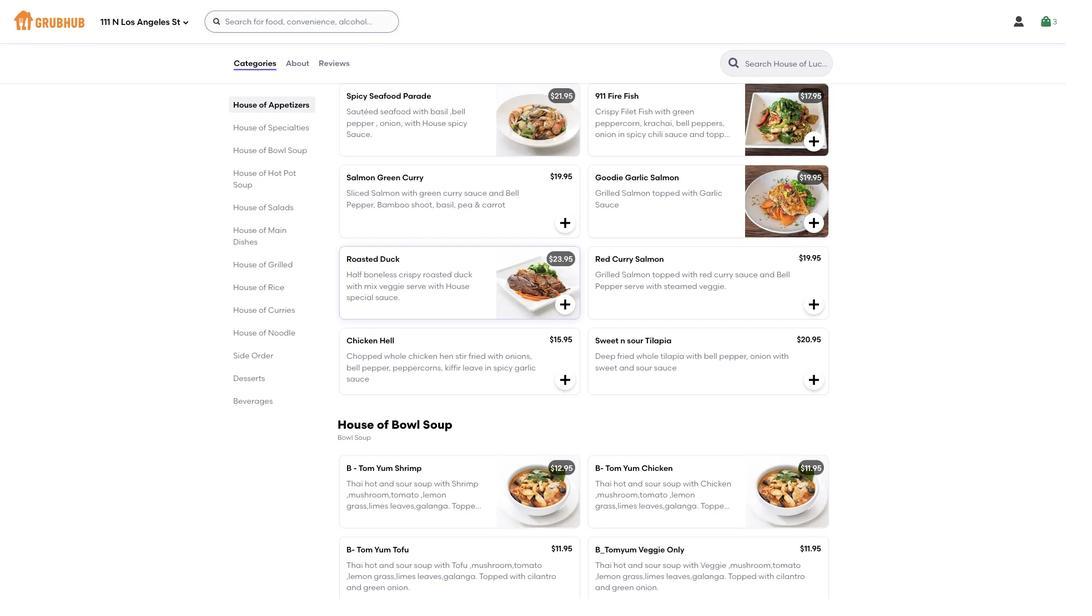 Task type: describe. For each thing, give the bounding box(es) containing it.
appetizers
[[269, 100, 310, 109]]

steamed
[[664, 282, 698, 291]]

house for house of rice
[[233, 283, 257, 292]]

veggie.
[[699, 282, 727, 291]]

$12.95
[[551, 464, 573, 473]]

crispy inside crispy filet fish with green peppercorn, krachai, bell peppers, onion in spicy chili sauce and topped with crispy basil
[[613, 141, 635, 150]]

pea
[[458, 200, 473, 209]]

side
[[233, 351, 250, 361]]

green inside crispy filet fish with green peppercorn, krachai, bell peppers, onion in spicy chili sauce and topped with crispy basil
[[673, 107, 695, 116]]

911 fire fish
[[596, 91, 639, 101]]

sour for chicken
[[645, 479, 661, 489]]

sauce inside grilled salmon topped with red curry sauce and bell pepper serve with steamed veggie.
[[735, 270, 758, 280]]

thai for thai hot and sour soup with tofu ,mushroom,tomato ,lemon grass,limes leaves,galanga. topped with cilantro and green onion.
[[347, 561, 363, 571]]

garlic
[[515, 363, 536, 373]]

red
[[596, 255, 611, 264]]

house of specialties
[[233, 123, 309, 132]]

house for house of bowl soup
[[233, 146, 257, 155]]

soup for b_tomyum veggie only
[[663, 561, 681, 571]]

whole inside deep fried whole tilapia with bell pepper, onion with sweet and sour sauce
[[637, 352, 659, 361]]

tom for thai hot and sour soup with tofu ,mushroom,tomato ,lemon grass,limes leaves,galanga. topped with cilantro and green onion.
[[357, 545, 373, 555]]

peppercorns,
[[393, 363, 443, 373]]

basil inside crispy filet fish with green peppercorn, krachai, bell peppers, onion in spicy chili sauce and topped with crispy basil
[[637, 141, 655, 150]]

,
[[376, 118, 378, 128]]

and inside grilled salmon topped with red curry sauce and bell pepper serve with steamed veggie.
[[760, 270, 775, 280]]

with inside 'grilled salmon topped with garlic sauce'
[[682, 189, 698, 198]]

house of salads
[[233, 203, 294, 212]]

garlic inside 'grilled salmon topped with garlic sauce'
[[700, 189, 723, 198]]

salmon green curry
[[347, 173, 424, 182]]

carrot
[[482, 200, 506, 209]]

topped for tofu
[[479, 572, 508, 582]]

salmon up 'grilled salmon topped with garlic sauce'
[[651, 173, 679, 182]]

pepper, inside deep fried whole tilapia with bell pepper, onion with sweet and sour sauce
[[720, 352, 749, 361]]

about button
[[285, 43, 310, 83]]

house for house of salads
[[233, 203, 257, 212]]

thai for thai hot and sour soup with chicken ,mushroom,tomato ,lemon grass,limes leaves,galanga. topped with cilantro and green onion.
[[596, 479, 612, 489]]

topped for goodie garlic salmon
[[653, 189, 680, 198]]

bell inside crispy filet fish with green peppercorn, krachai, bell peppers, onion in spicy chili sauce and topped with crispy basil
[[676, 118, 690, 128]]

whole inside chopped whole chicken hen stir fried with onions, bell pepper, peppercorns, kiffir leave in spicy garlic sauce
[[384, 352, 407, 361]]

sliced salmon  with green curry sauce and bell pepper, bamboo shoot, basil, pea & carrot
[[347, 189, 519, 209]]

pepper, inside chopped whole chicken hen stir fried with onions, bell pepper, peppercorns, kiffir leave in spicy garlic sauce
[[362, 363, 391, 373]]

grilled inside tab
[[268, 260, 293, 269]]

veggie
[[379, 282, 405, 291]]

,lemon for b_tomyum veggie only
[[596, 572, 621, 582]]

cilantro for thai hot and sour soup with tofu ,mushroom,tomato ,lemon grass,limes leaves,galanga. topped with cilantro and green onion.
[[528, 572, 557, 582]]

sweet
[[596, 336, 619, 346]]

topped inside crispy filet fish with green peppercorn, krachai, bell peppers, onion in spicy chili sauce and topped with crispy basil
[[707, 130, 734, 139]]

house inside sautéed seafood with basil ,bell pepper , onion, with house spicy sauce.
[[423, 118, 446, 128]]

chicken
[[409, 352, 438, 361]]

yum for thai hot and sour soup with tofu ,mushroom,tomato ,lemon grass,limes leaves,galanga. topped with cilantro and green onion.
[[375, 545, 391, 555]]

b- for b- tom yum chicken
[[596, 464, 604, 473]]

curry inside sliced salmon  with green curry sauce and bell pepper, bamboo shoot, basil, pea & carrot
[[443, 189, 463, 198]]

curries
[[268, 306, 295, 315]]

beverages
[[233, 397, 273, 406]]

reviews button
[[318, 43, 350, 83]]

svg image for sliced salmon  with green curry sauce and bell pepper, bamboo shoot, basil, pea & carrot
[[559, 217, 572, 230]]

Search House of Luck Thai BBQ search field
[[744, 58, 829, 69]]

spicy seafood parade image
[[497, 84, 580, 156]]

crispy filet fish with green peppercorn, krachai, bell peppers, onion in spicy chili sauce and topped with crispy basil
[[596, 107, 734, 150]]

deep fried whole tilapia with bell pepper, onion with sweet and sour sauce
[[596, 352, 789, 373]]

leave
[[463, 363, 483, 373]]

sour inside deep fried whole tilapia with bell pepper, onion with sweet and sour sauce
[[636, 363, 652, 373]]

roasted
[[347, 255, 378, 264]]

leaves,galanga. for tofu
[[418, 572, 478, 582]]

bell inside deep fried whole tilapia with bell pepper, onion with sweet and sour sauce
[[704, 352, 718, 361]]

spicy inside sautéed seafood with basil ,bell pepper , onion, with house spicy sauce.
[[448, 118, 468, 128]]

sauce inside sliced salmon  with green curry sauce and bell pepper, bamboo shoot, basil, pea & carrot
[[464, 189, 487, 198]]

house for house of appetizers
[[233, 100, 257, 109]]

desserts
[[233, 374, 265, 383]]

filet
[[621, 107, 637, 116]]

side order
[[233, 351, 274, 361]]

and inside crispy filet fish with green peppercorn, krachai, bell peppers, onion in spicy chili sauce and topped with crispy basil
[[690, 130, 705, 139]]

sour for shrimp
[[396, 479, 412, 489]]

seafood
[[369, 91, 401, 101]]

roasted duck
[[347, 255, 400, 264]]

los
[[121, 17, 135, 27]]

shrimp inside thai hot and sour soup with shrimp ,mushroom,tomato ,lemon grass,limes leaves,galanga. topped with cilantro and green onion.
[[452, 479, 479, 489]]

categories button
[[233, 43, 277, 83]]

onion. for thai hot and sour soup with tofu ,mushroom,tomato ,lemon grass,limes leaves,galanga. topped with cilantro and green onion.
[[387, 584, 410, 593]]

house of bowl soup tab
[[233, 144, 311, 156]]

half
[[347, 270, 362, 280]]

bowl for house of bowl soup
[[268, 146, 286, 155]]

green inside sliced salmon  with green curry sauce and bell pepper, bamboo shoot, basil, pea & carrot
[[419, 189, 441, 198]]

with inside chopped whole chicken hen stir fried with onions, bell pepper, peppercorns, kiffir leave in spicy garlic sauce
[[488, 352, 504, 361]]

house for house of main dishes
[[233, 226, 257, 235]]

b_tomyum veggie only
[[596, 545, 685, 555]]

thai hot and sour soup with veggie ,mushroom,tomato ,lemon grass,limes leaves,galanga. topped with cilantro and green onion.
[[596, 561, 805, 593]]

0 vertical spatial chicken
[[347, 336, 378, 346]]

grilled for half boneless crispy roasted duck with mix veggie serve with house special sauce.
[[596, 270, 620, 280]]

red
[[700, 270, 713, 280]]

house for house of grilled
[[233, 260, 257, 269]]

of for house of curries
[[259, 306, 266, 315]]

and inside deep fried whole tilapia with bell pepper, onion with sweet and sour sauce
[[620, 363, 634, 373]]

serve inside the half boneless crispy roasted duck with mix veggie serve with house special sauce.
[[407, 282, 427, 291]]

pot
[[284, 168, 296, 178]]

svg image for crispy filet fish with green peppercorn, krachai, bell peppers, onion in spicy chili sauce and topped with crispy basil
[[808, 135, 821, 148]]

green
[[377, 173, 401, 182]]

svg image inside 3 button
[[1040, 15, 1053, 28]]

sautéed seafood with basil ,bell pepper , onion, with house spicy sauce.
[[347, 107, 468, 139]]

in inside crispy filet fish with green peppercorn, krachai, bell peppers, onion in spicy chili sauce and topped with crispy basil
[[618, 130, 625, 139]]

onion,
[[380, 118, 403, 128]]

hell
[[380, 336, 395, 346]]

sweet
[[596, 363, 618, 373]]

about
[[286, 59, 309, 68]]

of for house of salads
[[259, 203, 266, 212]]

$19.95 for grilled salmon topped with red curry sauce and bell pepper serve with steamed veggie.
[[799, 253, 822, 263]]

$20.95
[[797, 335, 822, 345]]

house inside the half boneless crispy roasted duck with mix veggie serve with house special sauce.
[[446, 282, 470, 291]]

grass,limes for chicken
[[596, 502, 637, 511]]

bamboo
[[377, 200, 410, 209]]

leaves,galanga. for veggie
[[667, 572, 727, 582]]

house of specialties tab
[[233, 122, 311, 133]]

main navigation navigation
[[0, 0, 1067, 43]]

salmon up 'sliced'
[[347, 173, 375, 182]]

n
[[112, 17, 119, 27]]

grilled salmon topped with red curry sauce and bell pepper serve with steamed veggie.
[[596, 270, 790, 291]]

duck
[[454, 270, 473, 280]]

&
[[475, 200, 481, 209]]

goodie garlic salmon
[[596, 173, 679, 182]]

topped for shrimp
[[452, 502, 481, 511]]

sauce inside deep fried whole tilapia with bell pepper, onion with sweet and sour sauce
[[654, 363, 677, 373]]

house of bowl soup bowl soup
[[338, 418, 453, 442]]

house of grilled tab
[[233, 259, 311, 271]]

thai for thai hot and sour soup with shrimp ,mushroom,tomato ,lemon grass,limes leaves,galanga. topped with cilantro and green onion.
[[347, 479, 363, 489]]

sour for tofu
[[396, 561, 412, 571]]

peppers,
[[692, 118, 725, 128]]

bowl for house of bowl soup bowl soup
[[392, 418, 420, 432]]

sauce inside crispy filet fish with green peppercorn, krachai, bell peppers, onion in spicy chili sauce and topped with crispy basil
[[665, 130, 688, 139]]

svg image for chopped whole chicken hen stir fried with onions, bell pepper, peppercorns, kiffir leave in spicy garlic sauce
[[559, 374, 572, 387]]

0 vertical spatial veggie
[[639, 545, 665, 555]]

basil inside sautéed seafood with basil ,bell pepper , onion, with house spicy sauce.
[[431, 107, 448, 116]]

soup for b- tom yum chicken
[[663, 479, 681, 489]]

thai hot and sour soup with shrimp ,mushroom,tomato ,lemon grass,limes leaves,galanga. topped with cilantro and green onion.
[[347, 479, 481, 523]]

serve inside grilled salmon topped with red curry sauce and bell pepper serve with steamed veggie.
[[625, 282, 645, 291]]

specialties for house of specialties
[[268, 123, 309, 132]]

thai for thai hot and sour soup with veggie ,mushroom,tomato ,lemon grass,limes leaves,galanga. topped with cilantro and green onion.
[[596, 561, 612, 571]]

b- tom yum chicken
[[596, 464, 673, 473]]

house of appetizers
[[233, 100, 310, 109]]

specialties for house of specialties specialties come with rice
[[392, 46, 457, 60]]

,lemon for b- tom yum chicken
[[670, 491, 695, 500]]

sweet n sour tilapia
[[596, 336, 672, 346]]

grass,limes inside thai hot and sour soup with veggie ,mushroom,tomato ,lemon grass,limes leaves,galanga. topped with cilantro and green onion.
[[623, 572, 665, 582]]

cilantro for thai hot and sour soup with chicken ,mushroom,tomato ,lemon grass,limes leaves,galanga. topped with cilantro and green onion.
[[613, 513, 642, 523]]

house of salads tab
[[233, 202, 311, 213]]

spicy seafood parade
[[347, 91, 431, 101]]

house of noodle tab
[[233, 327, 311, 339]]

salmon up steamed
[[635, 255, 664, 264]]

-
[[354, 464, 357, 473]]

yum for thai hot and sour soup with chicken ,mushroom,tomato ,lemon grass,limes leaves,galanga. topped with cilantro and green onion.
[[623, 464, 640, 473]]

mix
[[364, 282, 378, 291]]

1 horizontal spatial bowl
[[338, 434, 353, 442]]

,mushroom,tomato for thai hot and sour soup with shrimp ,mushroom,tomato ,lemon grass,limes leaves,galanga. topped with cilantro and green onion.
[[347, 491, 419, 500]]

fish for fire
[[624, 91, 639, 101]]

st
[[172, 17, 180, 27]]

$11.95 for thai hot and sour soup with tofu ,mushroom,tomato ,lemon grass,limes leaves,galanga. topped with cilantro and green onion.
[[552, 544, 573, 554]]

house of hot pot soup tab
[[233, 167, 311, 191]]

soup inside house of hot pot soup
[[233, 180, 253, 189]]

half boneless crispy roasted duck with mix veggie serve with house special sauce.
[[347, 270, 473, 302]]

spicy inside chopped whole chicken hen stir fried with onions, bell pepper, peppercorns, kiffir leave in spicy garlic sauce
[[494, 363, 513, 373]]

grass,limes for tofu
[[374, 572, 416, 582]]

sour for veggie
[[645, 561, 661, 571]]

bell inside grilled salmon topped with red curry sauce and bell pepper serve with steamed veggie.
[[777, 270, 790, 280]]

shoot,
[[412, 200, 435, 209]]

green for b- tom yum chicken
[[661, 513, 683, 523]]

cilantro for thai hot and sour soup with shrimp ,mushroom,tomato ,lemon grass,limes leaves,galanga. topped with cilantro and green onion.
[[364, 513, 393, 523]]

onion inside crispy filet fish with green peppercorn, krachai, bell peppers, onion in spicy chili sauce and topped with crispy basil
[[596, 130, 617, 139]]

onions,
[[506, 352, 532, 361]]

tilapia
[[645, 336, 672, 346]]

111 n los angeles st
[[101, 17, 180, 27]]

salmon inside sliced salmon  with green curry sauce and bell pepper, bamboo shoot, basil, pea & carrot
[[371, 189, 400, 198]]

house of main dishes
[[233, 226, 287, 247]]

thai hot and sour soup with tofu ,mushroom,tomato ,lemon grass,limes leaves,galanga. topped with cilantro and green onion.
[[347, 561, 557, 593]]

$15.95
[[550, 335, 573, 345]]

sauce inside chopped whole chicken hen stir fried with onions, bell pepper, peppercorns, kiffir leave in spicy garlic sauce
[[347, 375, 369, 384]]

0 horizontal spatial shrimp
[[395, 464, 422, 473]]



Task type: locate. For each thing, give the bounding box(es) containing it.
peppercorn,
[[596, 118, 642, 128]]

0 horizontal spatial bell
[[506, 189, 519, 198]]

,lemon for b- tom yum tofu
[[347, 572, 372, 582]]

,lemon inside "thai hot and sour soup with tofu ,mushroom,tomato ,lemon grass,limes leaves,galanga. topped with cilantro and green onion."
[[347, 572, 372, 582]]

hot down the b- tom yum chicken
[[614, 479, 626, 489]]

topped inside 'grilled salmon topped with garlic sauce'
[[653, 189, 680, 198]]

of left salads
[[259, 203, 266, 212]]

0 vertical spatial bowl
[[268, 146, 286, 155]]

topped up steamed
[[653, 270, 680, 280]]

sour right n
[[627, 336, 644, 346]]

soup for b - tom yum shrimp
[[414, 479, 433, 489]]

0 horizontal spatial tofu
[[393, 545, 409, 555]]

bell
[[676, 118, 690, 128], [704, 352, 718, 361], [347, 363, 360, 373]]

sauce up &
[[464, 189, 487, 198]]

house down house of grilled
[[233, 283, 257, 292]]

thai hot and sour soup with chicken ,mushroom,tomato ,lemon grass,limes leaves,galanga. topped with cilantro and green onion.
[[596, 479, 732, 523]]

2 vertical spatial specialties
[[268, 123, 309, 132]]

only
[[667, 545, 685, 555]]

leaves,galanga. inside thai hot and sour soup with shrimp ,mushroom,tomato ,lemon grass,limes leaves,galanga. topped with cilantro and green onion.
[[390, 502, 450, 511]]

specialties up rice
[[392, 46, 457, 60]]

basil left ,bell
[[431, 107, 448, 116]]

rice
[[268, 283, 285, 292]]

hen
[[440, 352, 454, 361]]

serve down roasted
[[407, 282, 427, 291]]

chicken inside thai hot and sour soup with chicken ,mushroom,tomato ,lemon grass,limes leaves,galanga. topped with cilantro and green onion.
[[701, 479, 732, 489]]

topped for red curry salmon
[[653, 270, 680, 280]]

hot inside thai hot and sour soup with veggie ,mushroom,tomato ,lemon grass,limes leaves,galanga. topped with cilantro and green onion.
[[614, 561, 626, 571]]

b- tom yum chicken image
[[746, 456, 829, 528]]

0 horizontal spatial bell
[[347, 363, 360, 373]]

0 vertical spatial bell
[[506, 189, 519, 198]]

house left hot
[[233, 168, 257, 178]]

sauce down 'krachai,'
[[665, 130, 688, 139]]

of left the main at the left top
[[259, 226, 266, 235]]

topped for veggie
[[728, 572, 757, 582]]

house for house of specialties specialties come with rice
[[338, 46, 374, 60]]

0 vertical spatial in
[[618, 130, 625, 139]]

0 vertical spatial b-
[[596, 464, 604, 473]]

0 vertical spatial curry
[[443, 189, 463, 198]]

1 vertical spatial pepper,
[[362, 363, 391, 373]]

0 horizontal spatial bowl
[[268, 146, 286, 155]]

house up "-"
[[338, 418, 374, 432]]

grilled salmon topped with garlic sauce
[[596, 189, 723, 209]]

sour down b - tom yum shrimp
[[396, 479, 412, 489]]

sauce right red
[[735, 270, 758, 280]]

salads
[[268, 203, 294, 212]]

desserts tab
[[233, 373, 311, 384]]

house of grilled
[[233, 260, 293, 269]]

bell inside chopped whole chicken hen stir fried with onions, bell pepper, peppercorns, kiffir leave in spicy garlic sauce
[[347, 363, 360, 373]]

b- tom yum tofu
[[347, 545, 409, 555]]

beverages tab
[[233, 396, 311, 407]]

of left hot
[[259, 168, 266, 178]]

0 vertical spatial basil
[[431, 107, 448, 116]]

spicy
[[347, 91, 368, 101]]

cilantro inside thai hot and sour soup with shrimp ,mushroom,tomato ,lemon grass,limes leaves,galanga. topped with cilantro and green onion.
[[364, 513, 393, 523]]

3
[[1053, 17, 1058, 26]]

2 vertical spatial spicy
[[494, 363, 513, 373]]

,mushroom,tomato for thai hot and sour soup with chicken ,mushroom,tomato ,lemon grass,limes leaves,galanga. topped with cilantro and green onion.
[[596, 491, 668, 500]]

cilantro inside "thai hot and sour soup with tofu ,mushroom,tomato ,lemon grass,limes leaves,galanga. topped with cilantro and green onion."
[[528, 572, 557, 582]]

categories
[[234, 59, 276, 68]]

1 horizontal spatial serve
[[625, 282, 645, 291]]

house up house of bowl soup
[[233, 123, 257, 132]]

of up house of specialties
[[259, 100, 267, 109]]

serve
[[407, 282, 427, 291], [625, 282, 645, 291]]

with inside sliced salmon  with green curry sauce and bell pepper, bamboo shoot, basil, pea & carrot
[[402, 189, 418, 198]]

topped
[[707, 130, 734, 139], [653, 189, 680, 198], [653, 270, 680, 280]]

1 vertical spatial tofu
[[452, 561, 468, 571]]

1 vertical spatial onion
[[751, 352, 772, 361]]

grilled up pepper
[[596, 270, 620, 280]]

sauce down tilapia
[[654, 363, 677, 373]]

of for house of specialties
[[259, 123, 266, 132]]

2 vertical spatial topped
[[653, 270, 680, 280]]

grilled up rice
[[268, 260, 293, 269]]

,mushroom,tomato inside "thai hot and sour soup with tofu ,mushroom,tomato ,lemon grass,limes leaves,galanga. topped with cilantro and green onion."
[[470, 561, 542, 571]]

house inside "house of main dishes"
[[233, 226, 257, 235]]

of left rice
[[259, 283, 266, 292]]

0 horizontal spatial crispy
[[399, 270, 421, 280]]

hot down b- tom yum tofu
[[365, 561, 378, 571]]

thai down b- tom yum tofu
[[347, 561, 363, 571]]

house inside "tab"
[[233, 283, 257, 292]]

green inside thai hot and sour soup with veggie ,mushroom,tomato ,lemon grass,limes leaves,galanga. topped with cilantro and green onion.
[[612, 584, 634, 593]]

1 fried from the left
[[469, 352, 486, 361]]

0 horizontal spatial pepper,
[[362, 363, 391, 373]]

thai down b_tomyum
[[596, 561, 612, 571]]

1 vertical spatial grilled
[[268, 260, 293, 269]]

0 horizontal spatial veggie
[[639, 545, 665, 555]]

serve right pepper
[[625, 282, 645, 291]]

0 vertical spatial curry
[[403, 173, 424, 182]]

topped inside thai hot and sour soup with chicken ,mushroom,tomato ,lemon grass,limes leaves,galanga. topped with cilantro and green onion.
[[701, 502, 730, 511]]

soup
[[288, 146, 307, 155], [233, 180, 253, 189], [423, 418, 453, 432], [355, 434, 371, 442]]

soup for b- tom yum tofu
[[414, 561, 433, 571]]

chopped
[[347, 352, 383, 361]]

sauce.
[[375, 293, 400, 302]]

svg image for deep fried whole tilapia with bell pepper, onion with sweet and sour sauce
[[808, 374, 821, 387]]

0 horizontal spatial whole
[[384, 352, 407, 361]]

1 horizontal spatial curry
[[612, 255, 634, 264]]

2 fried from the left
[[618, 352, 635, 361]]

whole down hell
[[384, 352, 407, 361]]

bell inside sliced salmon  with green curry sauce and bell pepper, bamboo shoot, basil, pea & carrot
[[506, 189, 519, 198]]

sauce down chopped
[[347, 375, 369, 384]]

grass,limes down the b- tom yum chicken
[[596, 502, 637, 511]]

0 vertical spatial tofu
[[393, 545, 409, 555]]

green for b - tom yum shrimp
[[412, 513, 434, 523]]

leaves,galanga. for chicken
[[639, 502, 699, 511]]

fried inside deep fried whole tilapia with bell pepper, onion with sweet and sour sauce
[[618, 352, 635, 361]]

of for house of grilled
[[259, 260, 266, 269]]

grass,limes down "-"
[[347, 502, 389, 511]]

$11.95
[[801, 464, 822, 473], [552, 544, 573, 554], [801, 544, 822, 554]]

topped inside grilled salmon topped with red curry sauce and bell pepper serve with steamed veggie.
[[653, 270, 680, 280]]

$17.95
[[801, 91, 822, 101]]

of
[[377, 46, 389, 60], [259, 100, 267, 109], [259, 123, 266, 132], [259, 146, 266, 155], [259, 168, 266, 178], [259, 203, 266, 212], [259, 226, 266, 235], [259, 260, 266, 269], [259, 283, 266, 292], [259, 306, 266, 315], [259, 328, 266, 338], [377, 418, 389, 432]]

spicy left chili
[[627, 130, 646, 139]]

seafood
[[380, 107, 411, 116]]

fish up "filet"
[[624, 91, 639, 101]]

2 horizontal spatial chicken
[[701, 479, 732, 489]]

0 horizontal spatial spicy
[[448, 118, 468, 128]]

$19.95
[[551, 172, 573, 181], [800, 173, 822, 182], [799, 253, 822, 263]]

house of main dishes tab
[[233, 224, 311, 248]]

tom for thai hot and sour soup with chicken ,mushroom,tomato ,lemon grass,limes leaves,galanga. topped with cilantro and green onion.
[[606, 464, 622, 473]]

of for house of rice
[[259, 283, 266, 292]]

house inside house of hot pot soup
[[233, 168, 257, 178]]

sauce.
[[347, 130, 372, 139]]

roasted duck image
[[497, 247, 580, 319]]

leaves,galanga. inside thai hot and sour soup with veggie ,mushroom,tomato ,lemon grass,limes leaves,galanga. topped with cilantro and green onion.
[[667, 572, 727, 582]]

onion. for thai hot and sour soup with veggie ,mushroom,tomato ,lemon grass,limes leaves,galanga. topped with cilantro and green onion.
[[636, 584, 659, 593]]

veggie inside thai hot and sour soup with veggie ,mushroom,tomato ,lemon grass,limes leaves,galanga. topped with cilantro and green onion.
[[701, 561, 727, 571]]

spicy inside crispy filet fish with green peppercorn, krachai, bell peppers, onion in spicy chili sauce and topped with crispy basil
[[627, 130, 646, 139]]

topped down goodie garlic salmon
[[653, 189, 680, 198]]

1 horizontal spatial bell
[[777, 270, 790, 280]]

specialties down "appetizers"
[[268, 123, 309, 132]]

1 serve from the left
[[407, 282, 427, 291]]

of for house of noodle
[[259, 328, 266, 338]]

1 vertical spatial in
[[485, 363, 492, 373]]

search icon image
[[728, 57, 741, 70]]

salmon inside 'grilled salmon topped with garlic sauce'
[[622, 189, 651, 198]]

of left noodle at the bottom left of page
[[259, 328, 266, 338]]

goodie garlic salmon image
[[746, 165, 829, 238]]

0 vertical spatial garlic
[[625, 173, 649, 182]]

1 horizontal spatial whole
[[637, 352, 659, 361]]

1 vertical spatial specialties
[[338, 61, 373, 69]]

1 horizontal spatial spicy
[[494, 363, 513, 373]]

kiffir
[[445, 363, 461, 373]]

basil down chili
[[637, 141, 655, 150]]

house up dishes
[[233, 226, 257, 235]]

bowl
[[268, 146, 286, 155], [392, 418, 420, 432], [338, 434, 353, 442]]

bowl inside house of bowl soup 'tab'
[[268, 146, 286, 155]]

of up house of bowl soup
[[259, 123, 266, 132]]

$19.95 for sliced salmon  with green curry sauce and bell pepper, bamboo shoot, basil, pea & carrot
[[551, 172, 573, 181]]

parade
[[403, 91, 431, 101]]

fried up leave on the left
[[469, 352, 486, 361]]

,lemon for b - tom yum shrimp
[[421, 491, 447, 500]]

b- for b- tom yum tofu
[[347, 545, 355, 555]]

house up spicy
[[338, 46, 374, 60]]

1 vertical spatial shrimp
[[452, 479, 479, 489]]

curry inside grilled salmon topped with red curry sauce and bell pepper serve with steamed veggie.
[[714, 270, 734, 280]]

house of specialties specialties come with rice
[[338, 46, 457, 69]]

,mushroom,tomato for thai hot and sour soup with tofu ,mushroom,tomato ,lemon grass,limes leaves,galanga. topped with cilantro and green onion.
[[470, 561, 542, 571]]

0 vertical spatial pepper,
[[720, 352, 749, 361]]

krachai,
[[644, 118, 674, 128]]

1 vertical spatial fish
[[639, 107, 653, 116]]

$11.95 for thai hot and sour soup with veggie ,mushroom,tomato ,lemon grass,limes leaves,galanga. topped with cilantro and green onion.
[[801, 544, 822, 554]]

bell right tilapia
[[704, 352, 718, 361]]

b_tomyum
[[596, 545, 637, 555]]

topped inside thai hot and sour soup with shrimp ,mushroom,tomato ,lemon grass,limes leaves,galanga. topped with cilantro and green onion.
[[452, 502, 481, 511]]

house up "house of main dishes"
[[233, 203, 257, 212]]

green for b_tomyum veggie only
[[612, 584, 634, 593]]

special
[[347, 293, 374, 302]]

1 horizontal spatial garlic
[[700, 189, 723, 198]]

of up house of rice
[[259, 260, 266, 269]]

thai inside thai hot and sour soup with veggie ,mushroom,tomato ,lemon grass,limes leaves,galanga. topped with cilantro and green onion.
[[596, 561, 612, 571]]

2 vertical spatial bowl
[[338, 434, 353, 442]]

onion. for thai hot and sour soup with shrimp ,mushroom,tomato ,lemon grass,limes leaves,galanga. topped with cilantro and green onion.
[[436, 513, 459, 523]]

0 vertical spatial shrimp
[[395, 464, 422, 473]]

0 horizontal spatial curry
[[403, 173, 424, 182]]

bowl up b
[[338, 434, 353, 442]]

soup inside thai hot and sour soup with chicken ,mushroom,tomato ,lemon grass,limes leaves,galanga. topped with cilantro and green onion.
[[663, 479, 681, 489]]

0 horizontal spatial onion
[[596, 130, 617, 139]]

house up house of specialties
[[233, 100, 257, 109]]

of for house of bowl soup
[[259, 146, 266, 155]]

leaves,galanga. for shrimp
[[390, 502, 450, 511]]

house for house of noodle
[[233, 328, 257, 338]]

pepper
[[347, 118, 374, 128]]

0 vertical spatial specialties
[[392, 46, 457, 60]]

yum
[[376, 464, 393, 473], [623, 464, 640, 473], [375, 545, 391, 555]]

0 vertical spatial crispy
[[613, 141, 635, 150]]

thai
[[347, 479, 363, 489], [596, 479, 612, 489], [347, 561, 363, 571], [596, 561, 612, 571]]

1 horizontal spatial curry
[[714, 270, 734, 280]]

tofu inside "thai hot and sour soup with tofu ,mushroom,tomato ,lemon grass,limes leaves,galanga. topped with cilantro and green onion."
[[452, 561, 468, 571]]

house inside tab
[[233, 100, 257, 109]]

1 vertical spatial veggie
[[701, 561, 727, 571]]

green inside thai hot and sour soup with chicken ,mushroom,tomato ,lemon grass,limes leaves,galanga. topped with cilantro and green onion.
[[661, 513, 683, 523]]

cilantro inside thai hot and sour soup with chicken ,mushroom,tomato ,lemon grass,limes leaves,galanga. topped with cilantro and green onion.
[[613, 513, 642, 523]]

specialties inside tab
[[268, 123, 309, 132]]

tom
[[359, 464, 375, 473], [606, 464, 622, 473], [357, 545, 373, 555]]

deep
[[596, 352, 616, 361]]

,mushroom,tomato inside thai hot and sour soup with veggie ,mushroom,tomato ,lemon grass,limes leaves,galanga. topped with cilantro and green onion.
[[729, 561, 801, 571]]

chicken hell
[[347, 336, 395, 346]]

fried inside chopped whole chicken hen stir fried with onions, bell pepper, peppercorns, kiffir leave in spicy garlic sauce
[[469, 352, 486, 361]]

leaves,galanga.
[[390, 502, 450, 511], [639, 502, 699, 511], [418, 572, 478, 582], [667, 572, 727, 582]]

house of noodle
[[233, 328, 296, 338]]

1 vertical spatial crispy
[[399, 270, 421, 280]]

whole
[[384, 352, 407, 361], [637, 352, 659, 361]]

grass,limes down the b_tomyum veggie only
[[623, 572, 665, 582]]

noodle
[[268, 328, 296, 338]]

sautéed
[[347, 107, 378, 116]]

house of bowl soup
[[233, 146, 307, 155]]

and inside sliced salmon  with green curry sauce and bell pepper, bamboo shoot, basil, pea & carrot
[[489, 189, 504, 198]]

reviews
[[319, 59, 350, 68]]

911 fire fish image
[[746, 84, 829, 156]]

1 vertical spatial b-
[[347, 545, 355, 555]]

house inside tab
[[233, 203, 257, 212]]

svg image for grilled salmon topped with red curry sauce and bell pepper serve with steamed veggie.
[[808, 298, 821, 312]]

of for house of hot pot soup
[[259, 168, 266, 178]]

2 whole from the left
[[637, 352, 659, 361]]

hot down b_tomyum
[[614, 561, 626, 571]]

tofu
[[393, 545, 409, 555], [452, 561, 468, 571]]

rice
[[410, 61, 422, 69]]

with inside house of specialties specialties come with rice
[[395, 61, 408, 69]]

grass,limes for yum
[[347, 502, 389, 511]]

house down duck
[[446, 282, 470, 291]]

sour down "sweet n sour tilapia"
[[636, 363, 652, 373]]

svg image
[[1013, 15, 1026, 28], [1040, 15, 1053, 28], [808, 217, 821, 230], [559, 298, 572, 312]]

in down peppercorn,
[[618, 130, 625, 139]]

,mushroom,tomato inside thai hot and sour soup with shrimp ,mushroom,tomato ,lemon grass,limes leaves,galanga. topped with cilantro and green onion.
[[347, 491, 419, 500]]

of for house of bowl soup bowl soup
[[377, 418, 389, 432]]

hot inside thai hot and sour soup with chicken ,mushroom,tomato ,lemon grass,limes leaves,galanga. topped with cilantro and green onion.
[[614, 479, 626, 489]]

0 horizontal spatial serve
[[407, 282, 427, 291]]

hot inside thai hot and sour soup with shrimp ,mushroom,tomato ,lemon grass,limes leaves,galanga. topped with cilantro and green onion.
[[365, 479, 378, 489]]

b
[[347, 464, 352, 473]]

with
[[395, 61, 408, 69], [413, 107, 429, 116], [655, 107, 671, 116], [405, 118, 421, 128], [596, 141, 611, 150], [402, 189, 418, 198], [682, 189, 698, 198], [682, 270, 698, 280], [347, 282, 362, 291], [428, 282, 444, 291], [646, 282, 662, 291], [488, 352, 504, 361], [687, 352, 702, 361], [773, 352, 789, 361], [434, 479, 450, 489], [683, 479, 699, 489], [347, 513, 362, 523], [596, 513, 611, 523], [434, 561, 450, 571], [683, 561, 699, 571], [510, 572, 526, 582], [759, 572, 775, 582]]

fish right "filet"
[[639, 107, 653, 116]]

,lemon inside thai hot and sour soup with chicken ,mushroom,tomato ,lemon grass,limes leaves,galanga. topped with cilantro and green onion.
[[670, 491, 695, 500]]

1 vertical spatial bowl
[[392, 418, 420, 432]]

,bell
[[450, 107, 466, 116]]

house for house of hot pot soup
[[233, 168, 257, 178]]

fried down n
[[618, 352, 635, 361]]

of left the curries
[[259, 306, 266, 315]]

of down house of specialties
[[259, 146, 266, 155]]

spicy down onions, at the bottom
[[494, 363, 513, 373]]

topped for chicken
[[701, 502, 730, 511]]

1 horizontal spatial veggie
[[701, 561, 727, 571]]

0 vertical spatial grilled
[[596, 189, 620, 198]]

thai inside thai hot and sour soup with chicken ,mushroom,tomato ,lemon grass,limes leaves,galanga. topped with cilantro and green onion.
[[596, 479, 612, 489]]

specialties left come
[[338, 61, 373, 69]]

0 vertical spatial bell
[[676, 118, 690, 128]]

1 horizontal spatial chicken
[[642, 464, 673, 473]]

thai down the b- tom yum chicken
[[596, 479, 612, 489]]

bell down chopped
[[347, 363, 360, 373]]

thai down "-"
[[347, 479, 363, 489]]

dishes
[[233, 237, 258, 247]]

cilantro inside thai hot and sour soup with veggie ,mushroom,tomato ,lemon grass,limes leaves,galanga. topped with cilantro and green onion.
[[777, 572, 805, 582]]

2 serve from the left
[[625, 282, 645, 291]]

2 horizontal spatial bowl
[[392, 418, 420, 432]]

curry right green on the top of the page
[[403, 173, 424, 182]]

1 horizontal spatial tofu
[[452, 561, 468, 571]]

house down house of specialties
[[233, 146, 257, 155]]

1 horizontal spatial b-
[[596, 464, 604, 473]]

house of hot pot soup
[[233, 168, 296, 189]]

svg image
[[212, 17, 221, 26], [182, 19, 189, 26], [808, 135, 821, 148], [559, 217, 572, 230], [808, 298, 821, 312], [559, 374, 572, 387], [808, 374, 821, 387]]

in right leave on the left
[[485, 363, 492, 373]]

0 horizontal spatial basil
[[431, 107, 448, 116]]

duck
[[380, 255, 400, 264]]

of inside tab
[[259, 100, 267, 109]]

house of rice tab
[[233, 282, 311, 293]]

1 horizontal spatial in
[[618, 130, 625, 139]]

bowl up hot
[[268, 146, 286, 155]]

cilantro for thai hot and sour soup with veggie ,mushroom,tomato ,lemon grass,limes leaves,galanga. topped with cilantro and green onion.
[[777, 572, 805, 582]]

2 vertical spatial bell
[[347, 363, 360, 373]]

2 horizontal spatial specialties
[[392, 46, 457, 60]]

sour down b- tom yum tofu
[[396, 561, 412, 571]]

1 vertical spatial curry
[[612, 255, 634, 264]]

house for house of specialties
[[233, 123, 257, 132]]

of for house of appetizers
[[259, 100, 267, 109]]

house up the 'side'
[[233, 328, 257, 338]]

2 vertical spatial chicken
[[701, 479, 732, 489]]

sour down the b- tom yum chicken
[[645, 479, 661, 489]]

,mushroom,tomato for thai hot and sour soup with veggie ,mushroom,tomato ,lemon grass,limes leaves,galanga. topped with cilantro and green onion.
[[729, 561, 801, 571]]

sour down the b_tomyum veggie only
[[645, 561, 661, 571]]

house of curries tab
[[233, 304, 311, 316]]

leaves,galanga. inside "thai hot and sour soup with tofu ,mushroom,tomato ,lemon grass,limes leaves,galanga. topped with cilantro and green onion."
[[418, 572, 478, 582]]

salmon down goodie garlic salmon
[[622, 189, 651, 198]]

1 horizontal spatial pepper,
[[720, 352, 749, 361]]

onion. inside thai hot and sour soup with chicken ,mushroom,tomato ,lemon grass,limes leaves,galanga. topped with cilantro and green onion.
[[685, 513, 708, 523]]

0 vertical spatial onion
[[596, 130, 617, 139]]

grass,limes down b- tom yum tofu
[[374, 572, 416, 582]]

,lemon inside thai hot and sour soup with veggie ,mushroom,tomato ,lemon grass,limes leaves,galanga. topped with cilantro and green onion.
[[596, 572, 621, 582]]

house for house of curries
[[233, 306, 257, 315]]

hot for tofu
[[365, 561, 378, 571]]

bowl up b - tom yum shrimp
[[392, 418, 420, 432]]

crispy inside the half boneless crispy roasted duck with mix veggie serve with house special sauce.
[[399, 270, 421, 280]]

0 horizontal spatial specialties
[[268, 123, 309, 132]]

1 vertical spatial curry
[[714, 270, 734, 280]]

crispy up "veggie" in the top of the page
[[399, 270, 421, 280]]

0 horizontal spatial garlic
[[625, 173, 649, 182]]

onion. inside thai hot and sour soup with shrimp ,mushroom,tomato ,lemon grass,limes leaves,galanga. topped with cilantro and green onion.
[[436, 513, 459, 523]]

1 horizontal spatial bell
[[676, 118, 690, 128]]

boneless
[[364, 270, 397, 280]]

salmon up bamboo
[[371, 189, 400, 198]]

pepper,
[[347, 200, 375, 209]]

2 horizontal spatial spicy
[[627, 130, 646, 139]]

grilled inside grilled salmon topped with red curry sauce and bell pepper serve with steamed veggie.
[[596, 270, 620, 280]]

0 horizontal spatial b-
[[347, 545, 355, 555]]

pepper
[[596, 282, 623, 291]]

0 horizontal spatial chicken
[[347, 336, 378, 346]]

house of appetizers tab
[[233, 99, 311, 111]]

fish
[[624, 91, 639, 101], [639, 107, 653, 116]]

side order tab
[[233, 350, 311, 362]]

of for house of main dishes
[[259, 226, 266, 235]]

1 vertical spatial spicy
[[627, 130, 646, 139]]

1 vertical spatial bell
[[777, 270, 790, 280]]

house down dishes
[[233, 260, 257, 269]]

main
[[268, 226, 287, 235]]

hot down b - tom yum shrimp
[[365, 479, 378, 489]]

grilled up sauce
[[596, 189, 620, 198]]

sour inside thai hot and sour soup with veggie ,mushroom,tomato ,lemon grass,limes leaves,galanga. topped with cilantro and green onion.
[[645, 561, 661, 571]]

0 horizontal spatial in
[[485, 363, 492, 373]]

soup inside "thai hot and sour soup with tofu ,mushroom,tomato ,lemon grass,limes leaves,galanga. topped with cilantro and green onion."
[[414, 561, 433, 571]]

grilled for sliced salmon  with green curry sauce and bell pepper, bamboo shoot, basil, pea & carrot
[[596, 189, 620, 198]]

topped inside thai hot and sour soup with veggie ,mushroom,tomato ,lemon grass,limes leaves,galanga. topped with cilantro and green onion.
[[728, 572, 757, 582]]

salmon down the red curry salmon at top right
[[622, 270, 651, 280]]

veggie
[[639, 545, 665, 555], [701, 561, 727, 571]]

bell right 'krachai,'
[[676, 118, 690, 128]]

hot
[[268, 168, 282, 178]]

goodie
[[596, 173, 624, 182]]

crispy down peppercorn,
[[613, 141, 635, 150]]

house down house of rice
[[233, 306, 257, 315]]

1 vertical spatial topped
[[653, 189, 680, 198]]

curry up veggie.
[[714, 270, 734, 280]]

whole down tilapia
[[637, 352, 659, 361]]

sauce
[[596, 200, 619, 209]]

topped down the peppers, at top right
[[707, 130, 734, 139]]

green for b- tom yum tofu
[[364, 584, 385, 593]]

onion. for thai hot and sour soup with chicken ,mushroom,tomato ,lemon grass,limes leaves,galanga. topped with cilantro and green onion.
[[685, 513, 708, 523]]

1 horizontal spatial crispy
[[613, 141, 635, 150]]

green inside thai hot and sour soup with shrimp ,mushroom,tomato ,lemon grass,limes leaves,galanga. topped with cilantro and green onion.
[[412, 513, 434, 523]]

of up b - tom yum shrimp
[[377, 418, 389, 432]]

house inside house of specialties specialties come with rice
[[338, 46, 374, 60]]

1 horizontal spatial fried
[[618, 352, 635, 361]]

1 horizontal spatial onion
[[751, 352, 772, 361]]

0 horizontal spatial curry
[[443, 189, 463, 198]]

0 vertical spatial fish
[[624, 91, 639, 101]]

0 vertical spatial topped
[[707, 130, 734, 139]]

spicy
[[448, 118, 468, 128], [627, 130, 646, 139], [494, 363, 513, 373]]

grass,limes inside thai hot and sour soup with shrimp ,mushroom,tomato ,lemon grass,limes leaves,galanga. topped with cilantro and green onion.
[[347, 502, 389, 511]]

fish for filet
[[639, 107, 653, 116]]

house for house of bowl soup bowl soup
[[338, 418, 374, 432]]

hot
[[365, 479, 378, 489], [614, 479, 626, 489], [365, 561, 378, 571], [614, 561, 626, 571]]

0 vertical spatial spicy
[[448, 118, 468, 128]]

curry up basil, on the left of the page
[[443, 189, 463, 198]]

hot inside "thai hot and sour soup with tofu ,mushroom,tomato ,lemon grass,limes leaves,galanga. topped with cilantro and green onion."
[[365, 561, 378, 571]]

n
[[621, 336, 626, 346]]

curry
[[443, 189, 463, 198], [714, 270, 734, 280]]

house
[[338, 46, 374, 60], [233, 100, 257, 109], [423, 118, 446, 128], [233, 123, 257, 132], [233, 146, 257, 155], [233, 168, 257, 178], [233, 203, 257, 212], [233, 226, 257, 235], [233, 260, 257, 269], [446, 282, 470, 291], [233, 283, 257, 292], [233, 306, 257, 315], [233, 328, 257, 338], [338, 418, 374, 432]]

b - tom yum shrimp image
[[497, 456, 580, 528]]

salmon inside grilled salmon topped with red curry sauce and bell pepper serve with steamed veggie.
[[622, 270, 651, 280]]

house of rice
[[233, 283, 285, 292]]

thai inside "thai hot and sour soup with tofu ,mushroom,tomato ,lemon grass,limes leaves,galanga. topped with cilantro and green onion."
[[347, 561, 363, 571]]

0 horizontal spatial fried
[[469, 352, 486, 361]]

tilapia
[[661, 352, 685, 361]]

1 horizontal spatial basil
[[637, 141, 655, 150]]

1 horizontal spatial shrimp
[[452, 479, 479, 489]]

garlic
[[625, 173, 649, 182], [700, 189, 723, 198]]

1 whole from the left
[[384, 352, 407, 361]]

2 horizontal spatial bell
[[704, 352, 718, 361]]

fish inside crispy filet fish with green peppercorn, krachai, bell peppers, onion in spicy chili sauce and topped with crispy basil
[[639, 107, 653, 116]]

of up come
[[377, 46, 389, 60]]

of for house of specialties specialties come with rice
[[377, 46, 389, 60]]

1 horizontal spatial specialties
[[338, 61, 373, 69]]

1 vertical spatial bell
[[704, 352, 718, 361]]

Search for food, convenience, alcohol... search field
[[205, 11, 399, 33]]

hot for chicken
[[614, 479, 626, 489]]

,mushroom,tomato inside thai hot and sour soup with chicken ,mushroom,tomato ,lemon grass,limes leaves,galanga. topped with cilantro and green onion.
[[596, 491, 668, 500]]

onion inside deep fried whole tilapia with bell pepper, onion with sweet and sour sauce
[[751, 352, 772, 361]]

sour inside thai hot and sour soup with shrimp ,mushroom,tomato ,lemon grass,limes leaves,galanga. topped with cilantro and green onion.
[[396, 479, 412, 489]]

1 vertical spatial basil
[[637, 141, 655, 150]]

basil
[[431, 107, 448, 116], [637, 141, 655, 150]]

shrimp
[[395, 464, 422, 473], [452, 479, 479, 489]]

curry right red
[[612, 255, 634, 264]]

1 vertical spatial chicken
[[642, 464, 673, 473]]

of inside house of specialties specialties come with rice
[[377, 46, 389, 60]]

spicy down ,bell
[[448, 118, 468, 128]]

1 vertical spatial garlic
[[700, 189, 723, 198]]

green inside "thai hot and sour soup with tofu ,mushroom,tomato ,lemon grass,limes leaves,galanga. topped with cilantro and green onion."
[[364, 584, 385, 593]]

hot for yum
[[365, 479, 378, 489]]

house down parade
[[423, 118, 446, 128]]

onion.
[[436, 513, 459, 523], [685, 513, 708, 523], [387, 584, 410, 593], [636, 584, 659, 593]]

2 vertical spatial grilled
[[596, 270, 620, 280]]

in inside chopped whole chicken hen stir fried with onions, bell pepper, peppercorns, kiffir leave in spicy garlic sauce
[[485, 363, 492, 373]]



Task type: vqa. For each thing, say whether or not it's contained in the screenshot.
the 2023 associated with Raul
no



